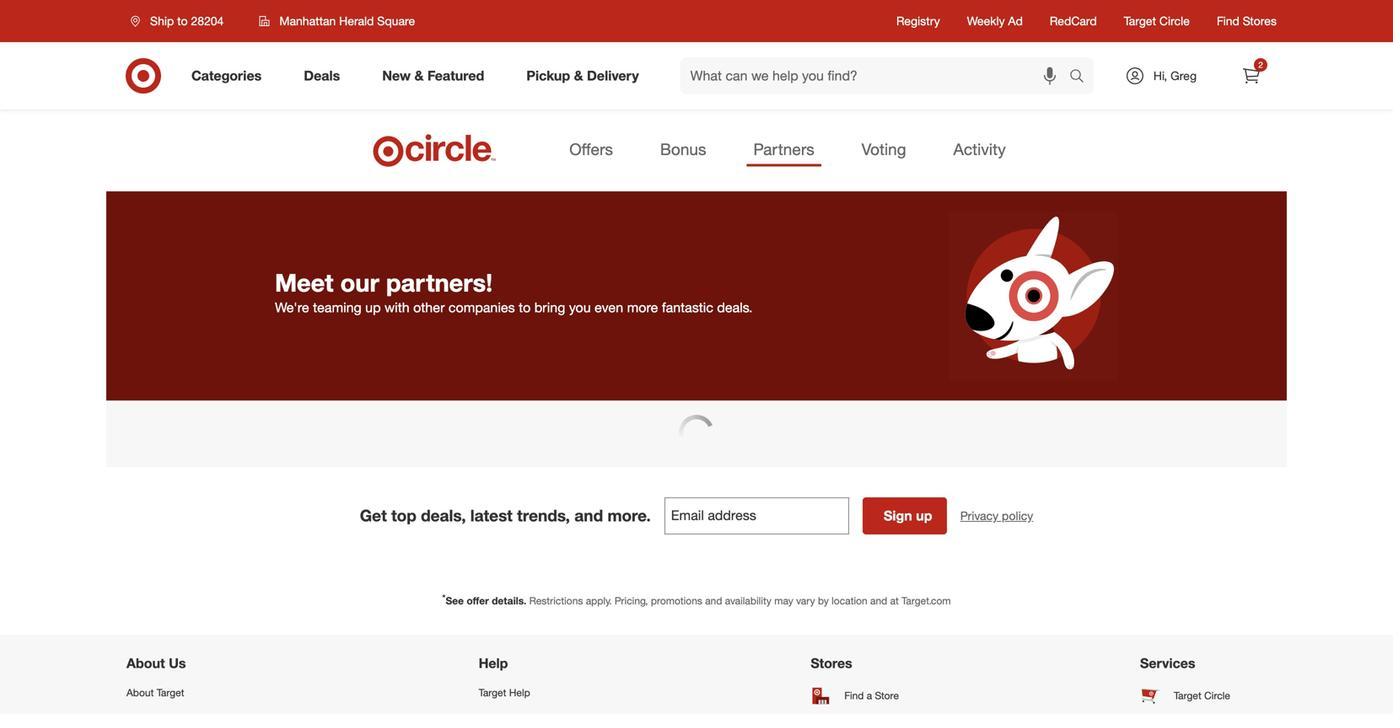 Task type: locate. For each thing, give the bounding box(es) containing it.
0 vertical spatial target circle
[[1124, 13, 1190, 28]]

target circle up hi,
[[1124, 13, 1190, 28]]

1 vertical spatial about
[[127, 687, 154, 700]]

to inside dropdown button
[[177, 13, 188, 28]]

0 vertical spatial circle
[[1160, 13, 1190, 28]]

and left availability
[[706, 595, 723, 607]]

& right the new
[[415, 68, 424, 84]]

redcard link
[[1050, 13, 1097, 30]]

0 horizontal spatial up
[[365, 300, 381, 316]]

latest
[[471, 506, 513, 526]]

0 horizontal spatial &
[[415, 68, 424, 84]]

up right sign
[[916, 508, 933, 524]]

0 vertical spatial find
[[1217, 13, 1240, 28]]

find left a
[[845, 690, 864, 702]]

find
[[1217, 13, 1240, 28], [845, 690, 864, 702]]

offers
[[570, 140, 613, 159]]

ship to 28204 button
[[120, 6, 242, 36]]

hi, greg
[[1154, 68, 1197, 83]]

help
[[479, 656, 508, 672], [509, 687, 530, 700]]

more.
[[608, 506, 651, 526]]

fantastic
[[662, 300, 714, 316]]

voting link
[[855, 135, 913, 167]]

weekly
[[968, 13, 1005, 28]]

about for about target
[[127, 687, 154, 700]]

find up 2 link
[[1217, 13, 1240, 28]]

stores up find a store link
[[811, 656, 853, 672]]

1 & from the left
[[415, 68, 424, 84]]

to inside meet our partners! we're teaming up with other companies to bring you even more fantastic deals.
[[519, 300, 531, 316]]

target circle down "services"
[[1174, 690, 1231, 702]]

about target
[[127, 687, 184, 700]]

1 about from the top
[[127, 656, 165, 672]]

about us
[[127, 656, 186, 672]]

square
[[377, 13, 415, 28]]

about up about target
[[127, 656, 165, 672]]

activity link
[[947, 135, 1013, 167]]

categories link
[[177, 57, 283, 94]]

0 vertical spatial stores
[[1243, 13, 1277, 28]]

deals
[[304, 68, 340, 84]]

manhattan herald square button
[[248, 6, 426, 36]]

top
[[392, 506, 417, 526]]

stores
[[1243, 13, 1277, 28], [811, 656, 853, 672]]

weekly ad link
[[968, 13, 1023, 30]]

policy
[[1002, 509, 1034, 524]]

pricing,
[[615, 595, 648, 607]]

apply.
[[586, 595, 612, 607]]

2 & from the left
[[574, 68, 584, 84]]

1 vertical spatial stores
[[811, 656, 853, 672]]

featured
[[428, 68, 485, 84]]

1 horizontal spatial find
[[1217, 13, 1240, 28]]

target circle link
[[1124, 13, 1190, 30], [1141, 679, 1267, 713]]

stores inside find stores link
[[1243, 13, 1277, 28]]

target circle link down "services"
[[1141, 679, 1267, 713]]

manhattan herald square
[[280, 13, 415, 28]]

0 vertical spatial to
[[177, 13, 188, 28]]

up left with
[[365, 300, 381, 316]]

bonus link
[[654, 135, 713, 167]]

* see offer details. restrictions apply. pricing, promotions and availability may vary by location and at target.com
[[442, 593, 951, 607]]

up
[[365, 300, 381, 316], [916, 508, 933, 524]]

1 vertical spatial find
[[845, 690, 864, 702]]

find stores link
[[1217, 13, 1277, 30]]

1 horizontal spatial circle
[[1205, 690, 1231, 702]]

&
[[415, 68, 424, 84], [574, 68, 584, 84]]

about target link
[[127, 679, 254, 707]]

manhattan
[[280, 13, 336, 28]]

1 vertical spatial to
[[519, 300, 531, 316]]

details.
[[492, 595, 527, 607]]

circle
[[1160, 13, 1190, 28], [1205, 690, 1231, 702]]

2 about from the top
[[127, 687, 154, 700]]

search
[[1062, 69, 1103, 86]]

1 horizontal spatial &
[[574, 68, 584, 84]]

target circle
[[1124, 13, 1190, 28], [1174, 690, 1231, 702]]

sign up
[[884, 508, 933, 524]]

registry link
[[897, 13, 941, 30]]

0 vertical spatial about
[[127, 656, 165, 672]]

1 horizontal spatial to
[[519, 300, 531, 316]]

and
[[575, 506, 603, 526], [706, 595, 723, 607], [871, 595, 888, 607]]

target
[[1124, 13, 1157, 28], [157, 687, 184, 700], [479, 687, 507, 700], [1174, 690, 1202, 702]]

1 horizontal spatial help
[[509, 687, 530, 700]]

None text field
[[665, 498, 849, 535]]

privacy policy
[[961, 509, 1034, 524]]

about down about us
[[127, 687, 154, 700]]

0 horizontal spatial find
[[845, 690, 864, 702]]

and left more.
[[575, 506, 603, 526]]

0 vertical spatial up
[[365, 300, 381, 316]]

& right pickup
[[574, 68, 584, 84]]

to
[[177, 13, 188, 28], [519, 300, 531, 316]]

ad
[[1009, 13, 1023, 28]]

voting
[[862, 140, 907, 159]]

other
[[413, 300, 445, 316]]

0 horizontal spatial help
[[479, 656, 508, 672]]

1 vertical spatial up
[[916, 508, 933, 524]]

1 vertical spatial circle
[[1205, 690, 1231, 702]]

target circle link up hi,
[[1124, 13, 1190, 30]]

to left bring
[[519, 300, 531, 316]]

about for about us
[[127, 656, 165, 672]]

0 horizontal spatial to
[[177, 13, 188, 28]]

bonus
[[661, 140, 707, 159]]

stores up 2
[[1243, 13, 1277, 28]]

1 horizontal spatial stores
[[1243, 13, 1277, 28]]

deals.
[[718, 300, 753, 316]]

delivery
[[587, 68, 639, 84]]

up inside meet our partners! we're teaming up with other companies to bring you even more fantastic deals.
[[365, 300, 381, 316]]

promotions
[[651, 595, 703, 607]]

availability
[[725, 595, 772, 607]]

companies
[[449, 300, 515, 316]]

and left at
[[871, 595, 888, 607]]

1 horizontal spatial up
[[916, 508, 933, 524]]

trends,
[[517, 506, 570, 526]]

to right ship
[[177, 13, 188, 28]]



Task type: vqa. For each thing, say whether or not it's contained in the screenshot.
categories
yes



Task type: describe. For each thing, give the bounding box(es) containing it.
1 horizontal spatial and
[[706, 595, 723, 607]]

0 horizontal spatial and
[[575, 506, 603, 526]]

What can we help you find? suggestions appear below search field
[[681, 57, 1074, 94]]

partners!
[[386, 268, 493, 298]]

*
[[442, 593, 446, 603]]

partners link
[[747, 135, 822, 167]]

1 vertical spatial target circle link
[[1141, 679, 1267, 713]]

redcard
[[1050, 13, 1097, 28]]

offer
[[467, 595, 489, 607]]

privacy policy link
[[961, 508, 1034, 525]]

with
[[385, 300, 410, 316]]

0 horizontal spatial circle
[[1160, 13, 1190, 28]]

get
[[360, 506, 387, 526]]

bring
[[535, 300, 566, 316]]

& for pickup
[[574, 68, 584, 84]]

teaming
[[313, 300, 362, 316]]

location
[[832, 595, 868, 607]]

see
[[446, 595, 464, 607]]

deals,
[[421, 506, 466, 526]]

ship
[[150, 13, 174, 28]]

target circle logo image
[[371, 133, 499, 168]]

new & featured
[[382, 68, 485, 84]]

search button
[[1062, 57, 1103, 98]]

find for find a store
[[845, 690, 864, 702]]

registry
[[897, 13, 941, 28]]

0 vertical spatial target circle link
[[1124, 13, 1190, 30]]

find a store link
[[811, 679, 916, 713]]

herald
[[339, 13, 374, 28]]

new
[[382, 68, 411, 84]]

by
[[818, 595, 829, 607]]

may
[[775, 595, 794, 607]]

2 horizontal spatial and
[[871, 595, 888, 607]]

store
[[875, 690, 899, 702]]

pickup
[[527, 68, 571, 84]]

offers link
[[563, 135, 620, 167]]

weekly ad
[[968, 13, 1023, 28]]

more
[[627, 300, 658, 316]]

& for new
[[415, 68, 424, 84]]

activity
[[954, 140, 1006, 159]]

services
[[1141, 656, 1196, 672]]

meet our partners! we're teaming up with other companies to bring you even more fantastic deals.
[[275, 268, 753, 316]]

sign
[[884, 508, 913, 524]]

0 vertical spatial help
[[479, 656, 508, 672]]

1 vertical spatial help
[[509, 687, 530, 700]]

find stores
[[1217, 13, 1277, 28]]

restrictions
[[530, 595, 583, 607]]

get top deals, latest trends, and more.
[[360, 506, 651, 526]]

find for find stores
[[1217, 13, 1240, 28]]

even
[[595, 300, 624, 316]]

meet
[[275, 268, 334, 298]]

1 vertical spatial target circle
[[1174, 690, 1231, 702]]

sign up button
[[863, 498, 947, 535]]

ship to 28204
[[150, 13, 224, 28]]

find a store
[[845, 690, 899, 702]]

deals link
[[290, 57, 361, 94]]

categories
[[192, 68, 262, 84]]

pickup & delivery link
[[512, 57, 660, 94]]

our
[[341, 268, 379, 298]]

a
[[867, 690, 873, 702]]

vary
[[797, 595, 816, 607]]

2
[[1259, 59, 1264, 70]]

target.com
[[902, 595, 951, 607]]

target help
[[479, 687, 530, 700]]

target help link
[[479, 679, 586, 707]]

hi,
[[1154, 68, 1168, 83]]

0 horizontal spatial stores
[[811, 656, 853, 672]]

privacy
[[961, 509, 999, 524]]

we're
[[275, 300, 309, 316]]

greg
[[1171, 68, 1197, 83]]

at
[[891, 595, 899, 607]]

pickup & delivery
[[527, 68, 639, 84]]

28204
[[191, 13, 224, 28]]

partners
[[754, 140, 815, 159]]

2 link
[[1234, 57, 1271, 94]]

you
[[569, 300, 591, 316]]

up inside button
[[916, 508, 933, 524]]

us
[[169, 656, 186, 672]]



